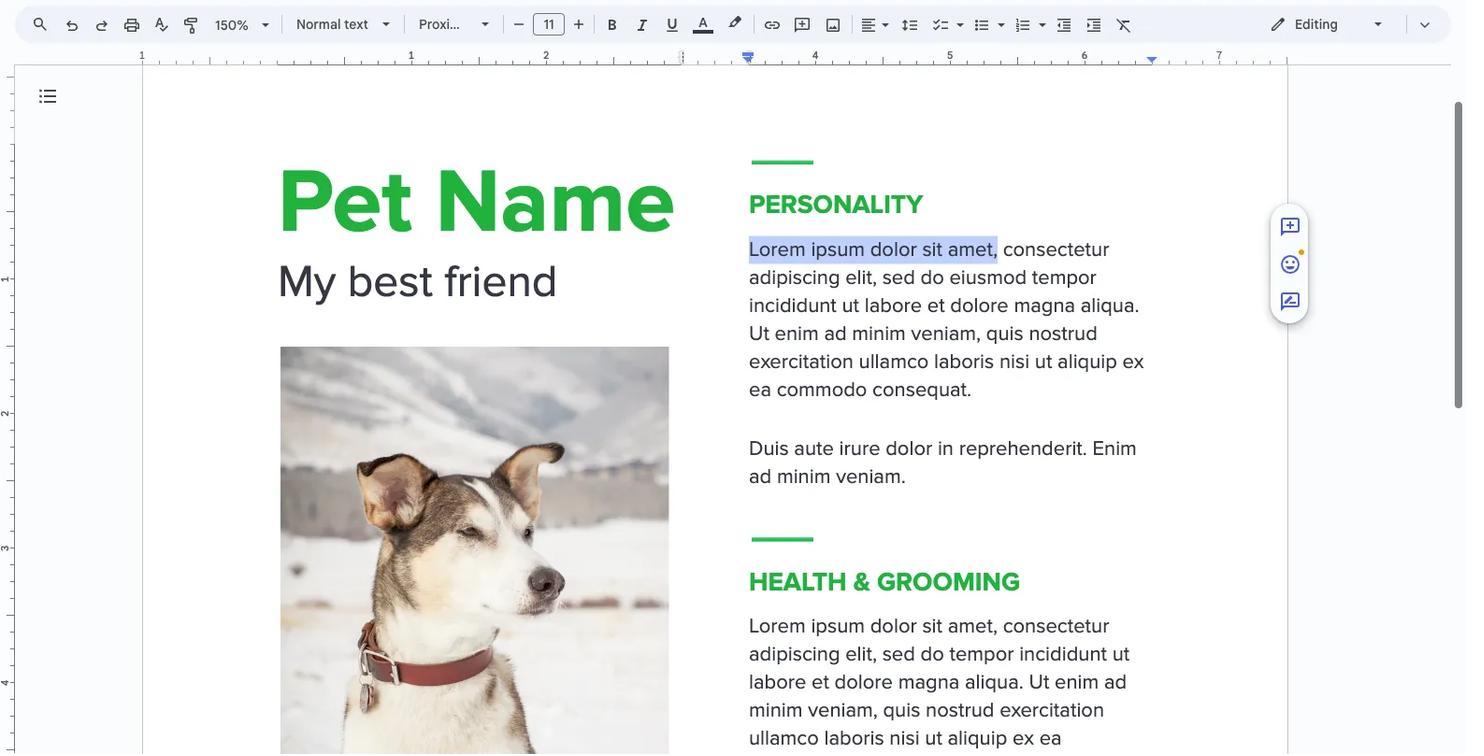 Task type: locate. For each thing, give the bounding box(es) containing it.
Menus field
[[23, 11, 65, 37]]

numbered list menu image
[[1034, 12, 1046, 19]]

size image
[[1279, 254, 1301, 276], [1279, 291, 1301, 313]]

highlight color image
[[725, 11, 745, 34]]

0 vertical spatial size image
[[1279, 254, 1301, 276]]

Font size text field
[[534, 13, 564, 36]]

application containing normal text
[[0, 0, 1466, 755]]

bulleted list menu image
[[993, 12, 1005, 19]]

text
[[344, 16, 368, 33]]

editing
[[1295, 16, 1338, 33]]

size image
[[1279, 216, 1301, 239]]

mode and view toolbar
[[1256, 6, 1440, 43]]

2 size image from the top
[[1279, 291, 1301, 313]]

1 vertical spatial size image
[[1279, 291, 1301, 313]]

insert image image
[[822, 11, 844, 37]]

Font size field
[[533, 13, 572, 36]]

application
[[0, 0, 1466, 755]]

proxima nova
[[419, 16, 503, 33]]

normal
[[296, 16, 341, 33]]

text color image
[[693, 11, 713, 34]]



Task type: vqa. For each thing, say whether or not it's contained in the screenshot.
"Chart h" element
no



Task type: describe. For each thing, give the bounding box(es) containing it.
right margin image
[[1147, 50, 1287, 65]]

main toolbar
[[55, 0, 1139, 670]]

Zoom field
[[208, 11, 278, 39]]

left margin image
[[143, 50, 282, 65]]

font list. proxima nova selected. option
[[419, 11, 503, 37]]

nova
[[472, 16, 503, 33]]

1 size image from the top
[[1279, 254, 1301, 276]]

1
[[139, 49, 145, 62]]

checklist menu image
[[952, 12, 964, 19]]

normal text
[[296, 16, 368, 33]]

proxima
[[419, 16, 469, 33]]

line & paragraph spacing image
[[899, 11, 920, 37]]

editing button
[[1257, 10, 1398, 38]]

top margin image
[[0, 10, 14, 149]]

styles list. normal text selected. option
[[296, 11, 371, 37]]

Zoom text field
[[210, 12, 255, 38]]



